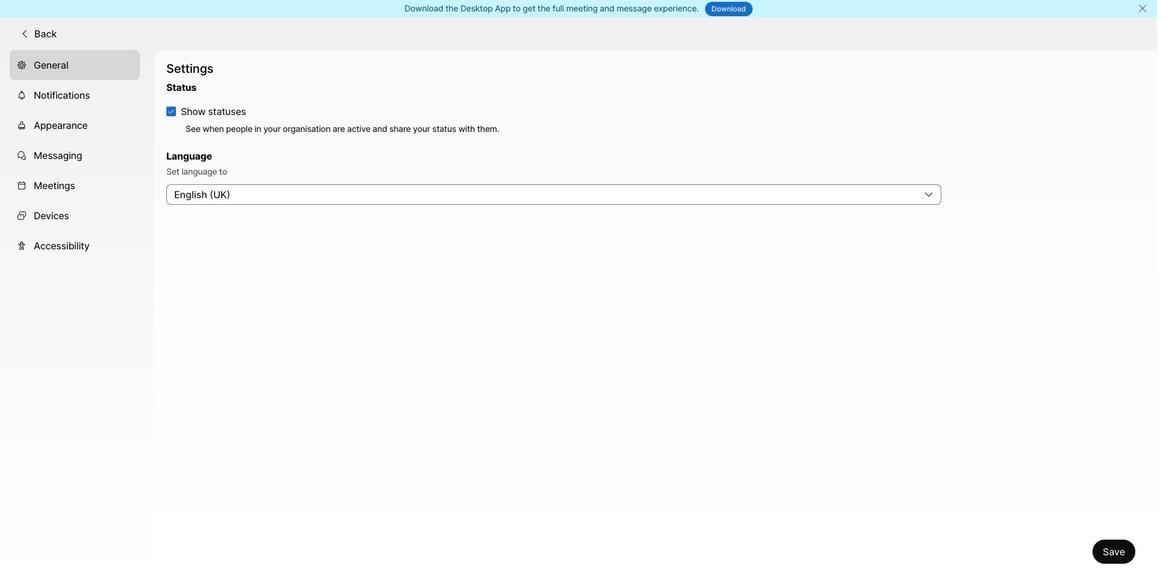 Task type: vqa. For each thing, say whether or not it's contained in the screenshot.
"SEARCH_18" "image"
no



Task type: describe. For each thing, give the bounding box(es) containing it.
cancel_16 image
[[1138, 4, 1148, 13]]

appearance tab
[[10, 110, 140, 140]]

meetings tab
[[10, 170, 140, 201]]



Task type: locate. For each thing, give the bounding box(es) containing it.
accessibility tab
[[10, 231, 140, 261]]

general tab
[[10, 50, 140, 80]]

devices tab
[[10, 201, 140, 231]]

messaging tab
[[10, 140, 140, 170]]

notifications tab
[[10, 80, 140, 110]]

settings navigation
[[0, 50, 154, 584]]



